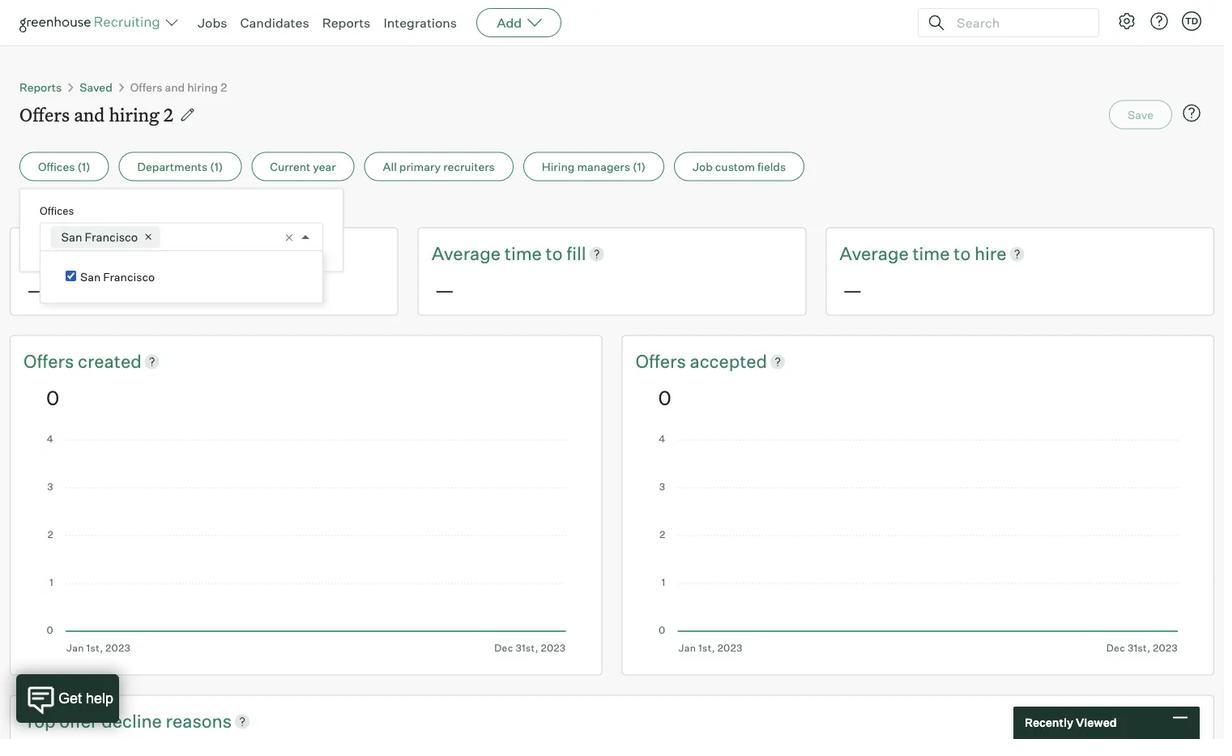 Task type: locate. For each thing, give the bounding box(es) containing it.
time link
[[505, 241, 546, 266], [913, 241, 954, 266]]

0 vertical spatial san francisco
[[61, 230, 138, 244]]

top offer decline
[[24, 710, 166, 732]]

average link
[[432, 241, 505, 266], [840, 241, 913, 266]]

1 0 from the left
[[46, 386, 59, 410]]

td button
[[1183, 11, 1202, 31]]

fill link
[[567, 241, 586, 266]]

0 horizontal spatial and
[[74, 103, 105, 126]]

francisco down 2023
[[85, 230, 138, 244]]

to link
[[546, 241, 567, 266], [954, 241, 975, 266]]

(1) for offices (1)
[[77, 159, 90, 173]]

time
[[505, 242, 542, 265], [913, 242, 950, 265]]

offers link for created
[[24, 349, 78, 374]]

1 horizontal spatial offers link
[[636, 349, 690, 374]]

top
[[24, 710, 56, 732]]

francisco down acceptance link
[[103, 270, 155, 284]]

xychart image for created
[[46, 435, 566, 654]]

san francisco down acceptance link
[[80, 270, 155, 284]]

edit image
[[179, 107, 196, 123]]

offers and hiring 2 up edit icon
[[130, 80, 227, 94]]

1 vertical spatial offices
[[40, 204, 74, 217]]

0 horizontal spatial offers link
[[24, 349, 78, 374]]

offers link
[[24, 349, 78, 374], [636, 349, 690, 374]]

0 horizontal spatial to link
[[546, 241, 567, 266]]

to link for fill
[[546, 241, 567, 266]]

time for hire
[[913, 242, 950, 265]]

1 vertical spatial san
[[80, 270, 101, 284]]

2 left edit icon
[[164, 103, 174, 126]]

0 horizontal spatial reports link
[[19, 80, 62, 94]]

reports left the saved link
[[19, 80, 62, 94]]

31,
[[81, 202, 96, 216]]

accepted link
[[690, 349, 768, 374]]

job
[[693, 159, 713, 173]]

decline
[[102, 710, 162, 732]]

xychart image
[[46, 435, 566, 654], [659, 435, 1179, 654]]

2 offers link from the left
[[636, 349, 690, 374]]

time left fill at the top
[[505, 242, 542, 265]]

1 vertical spatial offers and hiring 2
[[19, 103, 174, 126]]

1 average time to from the left
[[432, 242, 567, 265]]

time link left hire link
[[913, 241, 954, 266]]

1 time link from the left
[[505, 241, 546, 266]]

integrations
[[384, 15, 457, 31]]

0 horizontal spatial average link
[[432, 241, 505, 266]]

0 vertical spatial reports
[[322, 15, 371, 31]]

jan 1 - dec 31, 2023
[[19, 202, 127, 216]]

offices
[[38, 159, 75, 173], [40, 204, 74, 217]]

jobs
[[198, 15, 227, 31]]

reports
[[322, 15, 371, 31], [19, 80, 62, 94]]

and down the saved link
[[74, 103, 105, 126]]

3 (1) from the left
[[633, 159, 646, 173]]

san down jan 1 - dec 31, 2023
[[61, 230, 82, 244]]

hiring managers (1) button
[[524, 152, 665, 181]]

current year
[[270, 159, 336, 173]]

1 horizontal spatial time
[[913, 242, 950, 265]]

2 xychart image from the left
[[659, 435, 1179, 654]]

0 horizontal spatial (1)
[[77, 159, 90, 173]]

2 horizontal spatial —
[[843, 278, 863, 302]]

fill
[[567, 242, 586, 265]]

0 horizontal spatial —
[[27, 278, 46, 302]]

td
[[1186, 15, 1199, 26]]

average
[[432, 242, 501, 265], [840, 242, 909, 265]]

san
[[61, 230, 82, 244], [80, 270, 101, 284]]

candidates link
[[240, 15, 309, 31]]

0 horizontal spatial hiring
[[109, 103, 159, 126]]

rate
[[169, 242, 202, 265]]

and up edit icon
[[165, 80, 185, 94]]

1 horizontal spatial 0
[[659, 386, 672, 410]]

0 vertical spatial 2
[[221, 80, 227, 94]]

1 offers link from the left
[[24, 349, 78, 374]]

1 horizontal spatial xychart image
[[659, 435, 1179, 654]]

to left "hire"
[[954, 242, 971, 265]]

saved
[[80, 80, 113, 94]]

0 horizontal spatial time link
[[505, 241, 546, 266]]

1 vertical spatial san francisco
[[80, 270, 155, 284]]

1 horizontal spatial hiring
[[187, 80, 218, 94]]

san francisco down 31,
[[61, 230, 138, 244]]

reasons link
[[166, 709, 232, 734]]

offer acceptance
[[24, 242, 169, 265]]

2 to from the left
[[954, 242, 971, 265]]

0 vertical spatial reports link
[[322, 15, 371, 31]]

1 horizontal spatial average
[[840, 242, 909, 265]]

top link
[[24, 709, 59, 734]]

2 (1) from the left
[[210, 159, 223, 173]]

all
[[383, 159, 397, 173]]

offer
[[59, 710, 98, 732]]

reports link
[[322, 15, 371, 31], [19, 80, 62, 94]]

to for hire
[[954, 242, 971, 265]]

1 horizontal spatial (1)
[[210, 159, 223, 173]]

—
[[27, 278, 46, 302], [435, 278, 455, 302], [843, 278, 863, 302]]

1 horizontal spatial to link
[[954, 241, 975, 266]]

recently
[[1025, 716, 1074, 730]]

1 horizontal spatial to
[[954, 242, 971, 265]]

2 to link from the left
[[954, 241, 975, 266]]

san francisco
[[61, 230, 138, 244], [80, 270, 155, 284]]

2 average time to from the left
[[840, 242, 975, 265]]

offers and hiring 2
[[130, 80, 227, 94], [19, 103, 174, 126]]

2 average from the left
[[840, 242, 909, 265]]

hiring managers (1)
[[542, 159, 646, 173]]

offers and hiring 2 down the saved link
[[19, 103, 174, 126]]

-
[[49, 202, 54, 216]]

add
[[497, 15, 522, 31]]

(1) right managers
[[633, 159, 646, 173]]

— for hire
[[843, 278, 863, 302]]

2 — from the left
[[435, 278, 455, 302]]

average link for hire
[[840, 241, 913, 266]]

3 — from the left
[[843, 278, 863, 302]]

2 0 from the left
[[659, 386, 672, 410]]

1 horizontal spatial —
[[435, 278, 455, 302]]

faq image
[[1183, 103, 1202, 123]]

1 to link from the left
[[546, 241, 567, 266]]

reports link left the saved link
[[19, 80, 62, 94]]

0 horizontal spatial average
[[432, 242, 501, 265]]

reports right 'candidates'
[[322, 15, 371, 31]]

accepted
[[690, 350, 768, 372]]

all primary recruiters button
[[364, 152, 514, 181]]

2 time from the left
[[913, 242, 950, 265]]

2 average link from the left
[[840, 241, 913, 266]]

fields
[[758, 159, 786, 173]]

(1) inside offices (1) button
[[77, 159, 90, 173]]

2 time link from the left
[[913, 241, 954, 266]]

(1) right departments on the left
[[210, 159, 223, 173]]

current year button
[[252, 152, 355, 181]]

job custom fields
[[693, 159, 786, 173]]

1 (1) from the left
[[77, 159, 90, 173]]

2 horizontal spatial (1)
[[633, 159, 646, 173]]

1 average from the left
[[432, 242, 501, 265]]

1 horizontal spatial average time to
[[840, 242, 975, 265]]

0 horizontal spatial 0
[[46, 386, 59, 410]]

0 vertical spatial offices
[[38, 159, 75, 173]]

and
[[165, 80, 185, 94], [74, 103, 105, 126]]

dec
[[57, 202, 78, 216]]

0 horizontal spatial reports
[[19, 80, 62, 94]]

offers
[[130, 80, 162, 94], [19, 103, 70, 126], [24, 350, 78, 372], [636, 350, 690, 372]]

(1)
[[77, 159, 90, 173], [210, 159, 223, 173], [633, 159, 646, 173]]

0 horizontal spatial average time to
[[432, 242, 567, 265]]

0 horizontal spatial xychart image
[[46, 435, 566, 654]]

2 down jobs
[[221, 80, 227, 94]]

1 horizontal spatial and
[[165, 80, 185, 94]]

(1) inside hiring managers (1) button
[[633, 159, 646, 173]]

time left "hire"
[[913, 242, 950, 265]]

1 vertical spatial reports
[[19, 80, 62, 94]]

to link for hire
[[954, 241, 975, 266]]

hiring down 'saved'
[[109, 103, 159, 126]]

2
[[221, 80, 227, 94], [164, 103, 174, 126]]

san right san francisco checkbox
[[80, 270, 101, 284]]

1 xychart image from the left
[[46, 435, 566, 654]]

integrations link
[[384, 15, 457, 31]]

offices inside button
[[38, 159, 75, 173]]

hiring up edit icon
[[187, 80, 218, 94]]

rate link
[[169, 241, 202, 266]]

1 horizontal spatial average link
[[840, 241, 913, 266]]

1 — from the left
[[27, 278, 46, 302]]

to
[[546, 242, 563, 265], [954, 242, 971, 265]]

average for hire
[[840, 242, 909, 265]]

saved link
[[80, 80, 113, 94]]

francisco
[[85, 230, 138, 244], [103, 270, 155, 284]]

0
[[46, 386, 59, 410], [659, 386, 672, 410]]

(1) up 31,
[[77, 159, 90, 173]]

(1) inside departments (1) 'button'
[[210, 159, 223, 173]]

1 average link from the left
[[432, 241, 505, 266]]

departments (1)
[[137, 159, 223, 173]]

offers and hiring 2 link
[[130, 80, 227, 94]]

1 vertical spatial 2
[[164, 103, 174, 126]]

reasons
[[166, 710, 232, 732]]

average time to
[[432, 242, 567, 265], [840, 242, 975, 265]]

primary
[[400, 159, 441, 173]]

0 horizontal spatial time
[[505, 242, 542, 265]]

hiring
[[187, 80, 218, 94], [109, 103, 159, 126]]

0 vertical spatial and
[[165, 80, 185, 94]]

xychart image for accepted
[[659, 435, 1179, 654]]

1 horizontal spatial time link
[[913, 241, 954, 266]]

offices (1)
[[38, 159, 90, 173]]

0 horizontal spatial to
[[546, 242, 563, 265]]

time link left fill link
[[505, 241, 546, 266]]

departments
[[137, 159, 208, 173]]

1 horizontal spatial reports link
[[322, 15, 371, 31]]

offices for offices (1)
[[38, 159, 75, 173]]

1 horizontal spatial reports
[[322, 15, 371, 31]]

1 time from the left
[[505, 242, 542, 265]]

to left fill at the top
[[546, 242, 563, 265]]

1 to from the left
[[546, 242, 563, 265]]

reports link right 'candidates'
[[322, 15, 371, 31]]



Task type: describe. For each thing, give the bounding box(es) containing it.
average link for fill
[[432, 241, 505, 266]]

viewed
[[1076, 716, 1118, 730]]

hiring
[[542, 159, 575, 173]]

job custom fields button
[[674, 152, 805, 181]]

0 vertical spatial francisco
[[85, 230, 138, 244]]

1 vertical spatial hiring
[[109, 103, 159, 126]]

configure image
[[1118, 11, 1137, 31]]

0 vertical spatial offers and hiring 2
[[130, 80, 227, 94]]

1
[[42, 202, 47, 216]]

time link for fill
[[505, 241, 546, 266]]

San Francisco checkbox
[[66, 271, 76, 281]]

current
[[270, 159, 311, 173]]

candidates
[[240, 15, 309, 31]]

2023
[[98, 202, 127, 216]]

recruiters
[[444, 159, 495, 173]]

1 horizontal spatial 2
[[221, 80, 227, 94]]

year
[[313, 159, 336, 173]]

offer link
[[24, 241, 69, 266]]

0 horizontal spatial 2
[[164, 103, 174, 126]]

0 vertical spatial san
[[61, 230, 82, 244]]

offers link for accepted
[[636, 349, 690, 374]]

created
[[78, 350, 142, 372]]

acceptance
[[69, 242, 165, 265]]

acceptance link
[[69, 241, 169, 266]]

— for fill
[[435, 278, 455, 302]]

recently viewed
[[1025, 716, 1118, 730]]

custom
[[716, 159, 755, 173]]

Search text field
[[953, 11, 1085, 34]]

1 vertical spatial and
[[74, 103, 105, 126]]

offer link
[[59, 709, 102, 734]]

decline link
[[102, 709, 166, 734]]

0 vertical spatial hiring
[[187, 80, 218, 94]]

time for fill
[[505, 242, 542, 265]]

0 for accepted
[[659, 386, 672, 410]]

average time to for fill
[[432, 242, 567, 265]]

1 vertical spatial francisco
[[103, 270, 155, 284]]

average time to for hire
[[840, 242, 975, 265]]

(1) for departments (1)
[[210, 159, 223, 173]]

offices (1) button
[[19, 152, 109, 181]]

average for fill
[[432, 242, 501, 265]]

hire
[[975, 242, 1007, 265]]

time link for hire
[[913, 241, 954, 266]]

departments (1) button
[[119, 152, 242, 181]]

managers
[[578, 159, 631, 173]]

to for fill
[[546, 242, 563, 265]]

0 for created
[[46, 386, 59, 410]]

offices for offices
[[40, 204, 74, 217]]

1 vertical spatial reports link
[[19, 80, 62, 94]]

offer
[[24, 242, 65, 265]]

jobs link
[[198, 15, 227, 31]]

jan
[[19, 202, 40, 216]]

greenhouse recruiting image
[[19, 13, 165, 32]]

created link
[[78, 349, 142, 374]]

hire link
[[975, 241, 1007, 266]]

td button
[[1179, 8, 1205, 34]]

add button
[[477, 8, 562, 37]]

all primary recruiters
[[383, 159, 495, 173]]



Task type: vqa. For each thing, say whether or not it's contained in the screenshot.
first "request availability"
no



